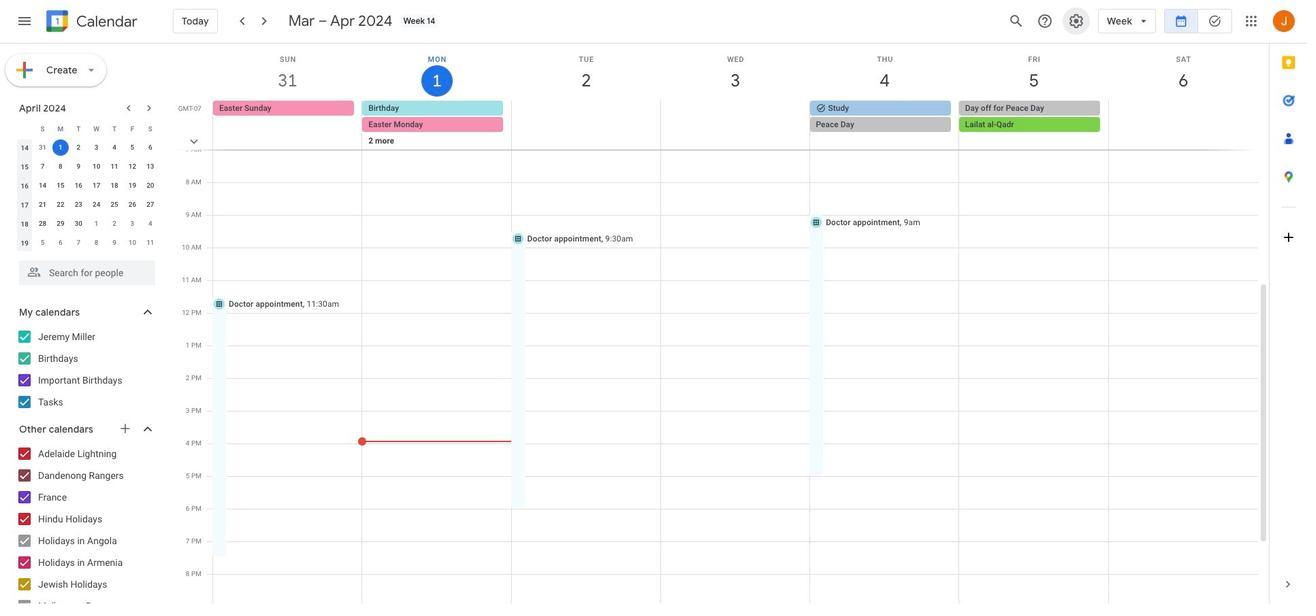 Task type: vqa. For each thing, say whether or not it's contained in the screenshot.
"17" element
yes



Task type: describe. For each thing, give the bounding box(es) containing it.
12 element
[[124, 159, 141, 175]]

may 2 element
[[106, 216, 123, 232]]

column header inside april 2024 'grid'
[[16, 119, 34, 138]]

16 element
[[70, 178, 87, 194]]

other calendars list
[[3, 443, 169, 605]]

may 9 element
[[106, 235, 123, 251]]

27 element
[[142, 197, 159, 213]]

7 element
[[34, 159, 51, 175]]

9 element
[[70, 159, 87, 175]]

3 element
[[88, 140, 105, 156]]

may 3 element
[[124, 216, 141, 232]]

5 element
[[124, 140, 141, 156]]

26 element
[[124, 197, 141, 213]]

Search for people text field
[[27, 261, 147, 285]]

may 1 element
[[88, 216, 105, 232]]

april 2024 grid
[[13, 119, 159, 253]]

30 element
[[70, 216, 87, 232]]

may 4 element
[[142, 216, 159, 232]]

15 element
[[52, 178, 69, 194]]

18 element
[[106, 178, 123, 194]]

11 element
[[106, 159, 123, 175]]

2 element
[[70, 140, 87, 156]]

29 element
[[52, 216, 69, 232]]

13 element
[[142, 159, 159, 175]]

1, today element
[[52, 140, 69, 156]]

add other calendars image
[[118, 422, 132, 436]]

cell inside row group
[[52, 138, 70, 157]]



Task type: locate. For each thing, give the bounding box(es) containing it.
19 element
[[124, 178, 141, 194]]

my calendars list
[[3, 326, 169, 413]]

25 element
[[106, 197, 123, 213]]

None search field
[[0, 255, 169, 285]]

heading
[[74, 13, 137, 30]]

22 element
[[52, 197, 69, 213]]

grid
[[174, 44, 1269, 605]]

8 element
[[52, 159, 69, 175]]

row
[[207, 101, 1269, 166], [16, 119, 159, 138], [16, 138, 159, 157], [16, 157, 159, 176], [16, 176, 159, 195], [16, 195, 159, 214], [16, 214, 159, 234], [16, 234, 159, 253]]

settings menu image
[[1068, 13, 1085, 29]]

20 element
[[142, 178, 159, 194]]

24 element
[[88, 197, 105, 213]]

may 5 element
[[34, 235, 51, 251]]

column header
[[16, 119, 34, 138]]

may 8 element
[[88, 235, 105, 251]]

may 7 element
[[70, 235, 87, 251]]

row group
[[16, 138, 159, 253]]

21 element
[[34, 197, 51, 213]]

calendar element
[[44, 7, 137, 37]]

tab list
[[1270, 44, 1307, 566]]

march 31 element
[[34, 140, 51, 156]]

4 element
[[106, 140, 123, 156]]

cell
[[362, 101, 512, 166], [512, 101, 661, 166], [661, 101, 810, 166], [810, 101, 959, 166], [959, 101, 1108, 166], [1108, 101, 1258, 166], [52, 138, 70, 157]]

14 element
[[34, 178, 51, 194]]

main drawer image
[[16, 13, 33, 29]]

heading inside calendar element
[[74, 13, 137, 30]]

23 element
[[70, 197, 87, 213]]

6 element
[[142, 140, 159, 156]]

row group inside april 2024 'grid'
[[16, 138, 159, 253]]

may 6 element
[[52, 235, 69, 251]]

17 element
[[88, 178, 105, 194]]

may 11 element
[[142, 235, 159, 251]]

10 element
[[88, 159, 105, 175]]

28 element
[[34, 216, 51, 232]]

may 10 element
[[124, 235, 141, 251]]



